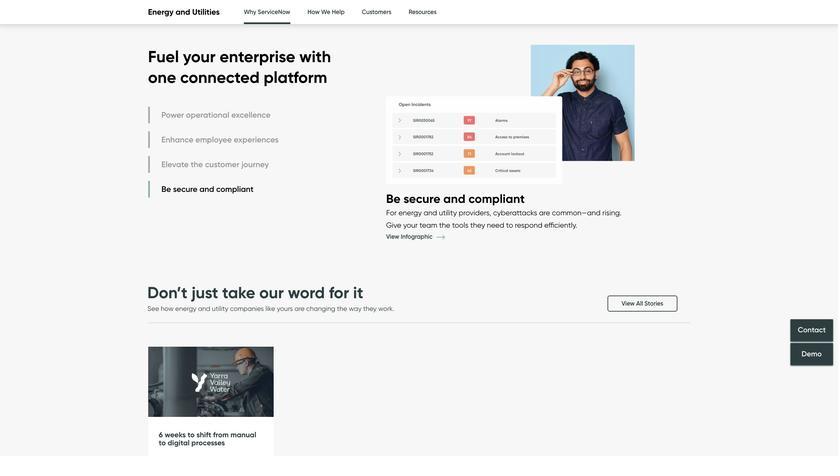 Task type: describe. For each thing, give the bounding box(es) containing it.
engie logo image
[[148, 347, 274, 418]]

fuel your enterprise with one connected platform
[[148, 46, 331, 87]]

power
[[162, 110, 184, 120]]

are inside be secure and compliant for energy and utility providers, cyberattacks are common—and rising. give your team the tools they need to respond efficiently.
[[539, 209, 550, 217]]

your inside be secure and compliant for energy and utility providers, cyberattacks are common—and rising. give your team the tools they need to respond efficiently.
[[403, 221, 418, 230]]

providers,
[[459, 209, 492, 217]]

be for be secure and compliant
[[162, 184, 171, 194]]

0 horizontal spatial to
[[159, 439, 166, 448]]

resources link
[[409, 0, 437, 24]]

see
[[147, 305, 159, 313]]

why servicenow link
[[244, 0, 290, 26]]

it
[[353, 283, 363, 303]]

be secure and compliant for energy and utility providers, cyberattacks are common—and rising. give your team the tools they need to respond efficiently.
[[386, 192, 622, 230]]

operational
[[186, 110, 229, 120]]

are inside don't just take our word for it see how energy and utility companies like yours are changing the way they work.
[[295, 305, 305, 313]]

1 horizontal spatial to
[[188, 431, 195, 440]]

employee
[[196, 135, 232, 145]]

yours
[[277, 305, 293, 313]]

elevate the customer journey link
[[148, 156, 280, 173]]

excellence
[[231, 110, 271, 120]]

infographic
[[401, 233, 433, 241]]

and down the elevate the customer journey link
[[200, 184, 214, 194]]

for
[[386, 209, 397, 217]]

secure for be secure and compliant
[[173, 184, 198, 194]]

elevate the customer journey
[[162, 160, 269, 169]]

experiences
[[234, 135, 279, 145]]

how we help
[[308, 8, 345, 16]]

elevate
[[162, 160, 189, 169]]

resources
[[409, 8, 437, 16]]

utility inside don't just take our word for it see how energy and utility companies like yours are changing the way they work.
[[212, 305, 228, 313]]

demo link
[[791, 343, 833, 365]]

enhance employee experiences link
[[148, 131, 280, 148]]

view infographic
[[386, 233, 434, 241]]

they inside don't just take our word for it see how energy and utility companies like yours are changing the way they work.
[[363, 305, 377, 313]]

connected
[[180, 67, 260, 87]]

enhance
[[162, 135, 194, 145]]

stories
[[645, 300, 664, 308]]

give
[[386, 221, 402, 230]]

secure for be secure and compliant for energy and utility providers, cyberattacks are common—and rising. give your team the tools they need to respond efficiently.
[[404, 192, 441, 206]]

we
[[321, 8, 331, 16]]

like
[[266, 305, 275, 313]]

efficiently.
[[545, 221, 578, 230]]

word
[[288, 283, 325, 303]]

from
[[213, 431, 229, 440]]

changing
[[306, 305, 335, 313]]

servicenow
[[258, 8, 290, 16]]

and up providers,
[[444, 192, 466, 206]]

don't
[[147, 283, 188, 303]]

and up team
[[424, 209, 437, 217]]

6
[[159, 431, 163, 440]]

customers link
[[362, 0, 392, 24]]

why
[[244, 8, 256, 16]]

energy inside don't just take our word for it see how energy and utility companies like yours are changing the way they work.
[[175, 305, 196, 313]]

with
[[299, 46, 331, 67]]

take
[[222, 283, 255, 303]]

cyberattacks
[[493, 209, 537, 217]]

all
[[637, 300, 643, 308]]

utility inside be secure and compliant for energy and utility providers, cyberattacks are common—and rising. give your team the tools they need to respond efficiently.
[[439, 209, 457, 217]]

help
[[332, 8, 345, 16]]

enterprise
[[220, 46, 295, 67]]

power operational excellence link
[[148, 107, 280, 123]]



Task type: vqa. For each thing, say whether or not it's contained in the screenshot.
'don't just take our word for it see how energy and utility companies like yours are changing the way they work.'
yes



Task type: locate. For each thing, give the bounding box(es) containing it.
0 horizontal spatial the
[[191, 160, 203, 169]]

be down elevate
[[162, 184, 171, 194]]

energy it solutions software which tracks the status of open incidents. image
[[386, 38, 635, 191]]

be secure and compliant
[[162, 184, 254, 194]]

view inside 'link'
[[622, 300, 635, 308]]

the inside be secure and compliant for energy and utility providers, cyberattacks are common—and rising. give your team the tools they need to respond efficiently.
[[439, 221, 451, 230]]

1 horizontal spatial are
[[539, 209, 550, 217]]

view all stories
[[622, 300, 664, 308]]

and down just on the left
[[198, 305, 210, 313]]

1 horizontal spatial they
[[471, 221, 485, 230]]

1 vertical spatial energy
[[175, 305, 196, 313]]

compliant for be secure and compliant
[[216, 184, 254, 194]]

to
[[506, 221, 513, 230], [188, 431, 195, 440], [159, 439, 166, 448]]

just
[[192, 283, 218, 303]]

utility down just on the left
[[212, 305, 228, 313]]

shift
[[197, 431, 211, 440]]

1 vertical spatial are
[[295, 305, 305, 313]]

compliant inside be secure and compliant for energy and utility providers, cyberattacks are common—and rising. give your team the tools they need to respond efficiently.
[[469, 192, 525, 206]]

0 horizontal spatial view
[[386, 233, 399, 241]]

how
[[161, 305, 174, 313]]

view for view all stories
[[622, 300, 635, 308]]

1 vertical spatial they
[[363, 305, 377, 313]]

processes
[[191, 439, 225, 448]]

to left digital
[[159, 439, 166, 448]]

1 horizontal spatial your
[[403, 221, 418, 230]]

our
[[259, 283, 284, 303]]

common—and
[[552, 209, 601, 217]]

power operational excellence
[[162, 110, 271, 120]]

work.
[[378, 305, 395, 313]]

1 horizontal spatial be
[[386, 192, 401, 206]]

enhance employee experiences
[[162, 135, 279, 145]]

0 horizontal spatial they
[[363, 305, 377, 313]]

they inside be secure and compliant for energy and utility providers, cyberattacks are common—and rising. give your team the tools they need to respond efficiently.
[[471, 221, 485, 230]]

0 horizontal spatial are
[[295, 305, 305, 313]]

view infographic link
[[386, 233, 455, 241]]

energy right 'how'
[[175, 305, 196, 313]]

compliant
[[216, 184, 254, 194], [469, 192, 525, 206]]

they down providers,
[[471, 221, 485, 230]]

view
[[386, 233, 399, 241], [622, 300, 635, 308]]

to inside be secure and compliant for energy and utility providers, cyberattacks are common—and rising. give your team the tools they need to respond efficiently.
[[506, 221, 513, 230]]

your inside fuel your enterprise with one connected platform
[[183, 46, 216, 67]]

contact
[[798, 326, 826, 335]]

0 vertical spatial your
[[183, 46, 216, 67]]

are
[[539, 209, 550, 217], [295, 305, 305, 313]]

view for view infographic
[[386, 233, 399, 241]]

and right energy in the top of the page
[[176, 7, 190, 17]]

customer
[[205, 160, 240, 169]]

1 horizontal spatial energy
[[399, 209, 422, 217]]

are right 'yours'
[[295, 305, 305, 313]]

demo
[[802, 350, 822, 359]]

the left tools
[[439, 221, 451, 230]]

digital
[[168, 439, 190, 448]]

to left the 'shift'
[[188, 431, 195, 440]]

utility
[[439, 209, 457, 217], [212, 305, 228, 313]]

utility up tools
[[439, 209, 457, 217]]

fuel
[[148, 46, 179, 67]]

tools
[[452, 221, 469, 230]]

contact link
[[791, 320, 833, 342]]

6 weeks to shift from manual to digital processes
[[159, 431, 256, 448]]

be inside be secure and compliant for energy and utility providers, cyberattacks are common—and rising. give your team the tools they need to respond efficiently.
[[386, 192, 401, 206]]

compliant up the cyberattacks
[[469, 192, 525, 206]]

how we help link
[[308, 0, 345, 24]]

2 horizontal spatial the
[[439, 221, 451, 230]]

one
[[148, 67, 176, 87]]

view left all
[[622, 300, 635, 308]]

team
[[420, 221, 437, 230]]

compliant down customer
[[216, 184, 254, 194]]

the right elevate
[[191, 160, 203, 169]]

be for be secure and compliant for energy and utility providers, cyberattacks are common—and rising. give your team the tools they need to respond efficiently.
[[386, 192, 401, 206]]

why servicenow
[[244, 8, 290, 16]]

energy inside be secure and compliant for energy and utility providers, cyberattacks are common—and rising. give your team the tools they need to respond efficiently.
[[399, 209, 422, 217]]

secure
[[173, 184, 198, 194], [404, 192, 441, 206]]

0 vertical spatial view
[[386, 233, 399, 241]]

rising.
[[603, 209, 622, 217]]

the left the way
[[337, 305, 347, 313]]

0 vertical spatial are
[[539, 209, 550, 217]]

0 horizontal spatial be
[[162, 184, 171, 194]]

and inside don't just take our word for it see how energy and utility companies like yours are changing the way they work.
[[198, 305, 210, 313]]

1 horizontal spatial the
[[337, 305, 347, 313]]

energy
[[399, 209, 422, 217], [175, 305, 196, 313]]

0 vertical spatial utility
[[439, 209, 457, 217]]

are up respond at the right
[[539, 209, 550, 217]]

they
[[471, 221, 485, 230], [363, 305, 377, 313]]

energy and utilities
[[148, 7, 220, 17]]

secure up team
[[404, 192, 441, 206]]

2 vertical spatial the
[[337, 305, 347, 313]]

0 vertical spatial they
[[471, 221, 485, 230]]

manual
[[231, 431, 256, 440]]

0 horizontal spatial your
[[183, 46, 216, 67]]

2 horizontal spatial to
[[506, 221, 513, 230]]

utilities
[[192, 7, 220, 17]]

0 horizontal spatial compliant
[[216, 184, 254, 194]]

journey
[[242, 160, 269, 169]]

1 vertical spatial utility
[[212, 305, 228, 313]]

your
[[183, 46, 216, 67], [403, 221, 418, 230]]

they right the way
[[363, 305, 377, 313]]

platform
[[264, 67, 327, 87]]

1 horizontal spatial utility
[[439, 209, 457, 217]]

respond
[[515, 221, 543, 230]]

secure inside be secure and compliant for energy and utility providers, cyberattacks are common—and rising. give your team the tools they need to respond efficiently.
[[404, 192, 441, 206]]

0 horizontal spatial energy
[[175, 305, 196, 313]]

customers
[[362, 8, 392, 16]]

view all stories link
[[608, 296, 678, 312]]

your up view infographic
[[403, 221, 418, 230]]

0 horizontal spatial secure
[[173, 184, 198, 194]]

energy
[[148, 7, 174, 17]]

need
[[487, 221, 505, 230]]

compliant for be secure and compliant for energy and utility providers, cyberattacks are common—and rising. give your team the tools they need to respond efficiently.
[[469, 192, 525, 206]]

1 vertical spatial view
[[622, 300, 635, 308]]

to down the cyberattacks
[[506, 221, 513, 230]]

energy right for
[[399, 209, 422, 217]]

1 vertical spatial the
[[439, 221, 451, 230]]

1 horizontal spatial compliant
[[469, 192, 525, 206]]

and
[[176, 7, 190, 17], [200, 184, 214, 194], [444, 192, 466, 206], [424, 209, 437, 217], [198, 305, 210, 313]]

the inside don't just take our word for it see how energy and utility companies like yours are changing the way they work.
[[337, 305, 347, 313]]

0 vertical spatial energy
[[399, 209, 422, 217]]

weeks
[[165, 431, 186, 440]]

your up connected
[[183, 46, 216, 67]]

view down give at left
[[386, 233, 399, 241]]

for
[[329, 283, 349, 303]]

how
[[308, 8, 320, 16]]

0 vertical spatial the
[[191, 160, 203, 169]]

be up for
[[386, 192, 401, 206]]

don't just take our word for it see how energy and utility companies like yours are changing the way they work.
[[147, 283, 395, 313]]

be secure and compliant link
[[148, 181, 280, 198]]

1 horizontal spatial view
[[622, 300, 635, 308]]

way
[[349, 305, 362, 313]]

1 horizontal spatial secure
[[404, 192, 441, 206]]

companies
[[230, 305, 264, 313]]

secure down elevate
[[173, 184, 198, 194]]

0 horizontal spatial utility
[[212, 305, 228, 313]]

1 vertical spatial your
[[403, 221, 418, 230]]

the
[[191, 160, 203, 169], [439, 221, 451, 230], [337, 305, 347, 313]]

be
[[162, 184, 171, 194], [386, 192, 401, 206]]



